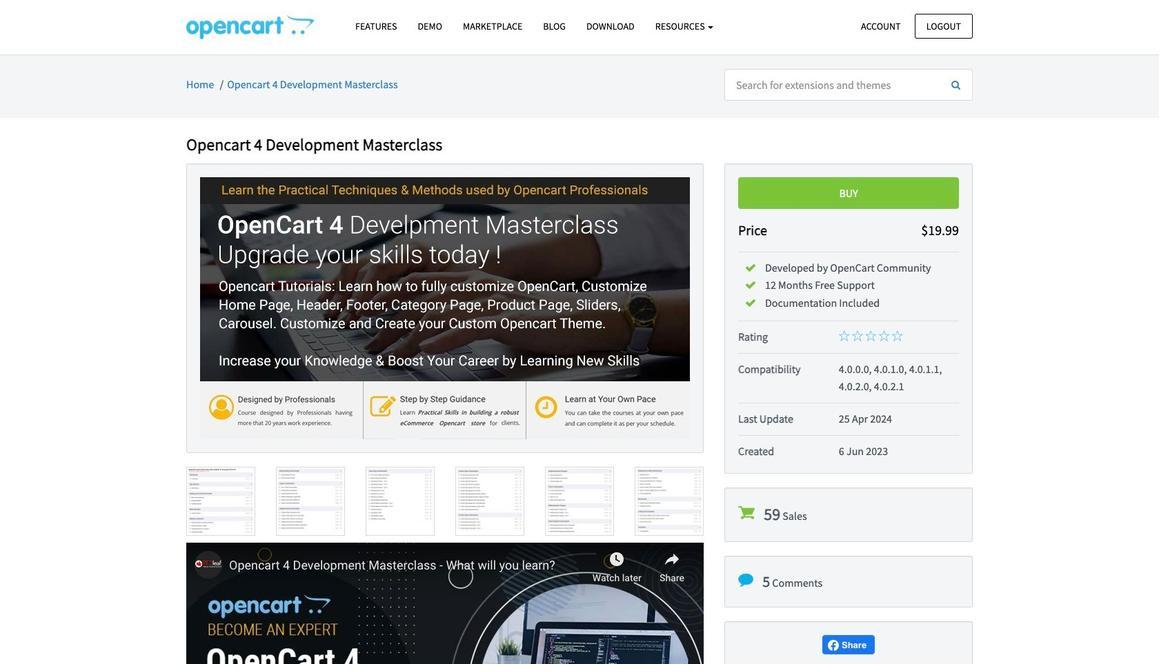 Task type: vqa. For each thing, say whether or not it's contained in the screenshot.
cloud download image
no



Task type: describe. For each thing, give the bounding box(es) containing it.
1 star light o image from the left
[[852, 331, 863, 342]]

opencart - opencart 4 development masterclass image
[[186, 14, 314, 39]]

3 star light o image from the left
[[892, 331, 903, 342]]

2 star light o image from the left
[[866, 331, 877, 342]]

Search for extensions and themes text field
[[725, 69, 941, 101]]



Task type: locate. For each thing, give the bounding box(es) containing it.
1 horizontal spatial star light o image
[[879, 331, 890, 342]]

2 star light o image from the left
[[879, 331, 890, 342]]

1 star light o image from the left
[[839, 331, 850, 342]]

2 horizontal spatial star light o image
[[892, 331, 903, 342]]

cart mini image
[[739, 505, 755, 522]]

comment image
[[739, 573, 754, 588]]

1 horizontal spatial star light o image
[[866, 331, 877, 342]]

opencart 4 development masterclass image
[[200, 177, 690, 440]]

search image
[[952, 80, 961, 90]]

0 horizontal spatial star light o image
[[852, 331, 863, 342]]

0 horizontal spatial star light o image
[[839, 331, 850, 342]]

star light o image
[[839, 331, 850, 342], [866, 331, 877, 342], [892, 331, 903, 342]]

star light o image
[[852, 331, 863, 342], [879, 331, 890, 342]]



